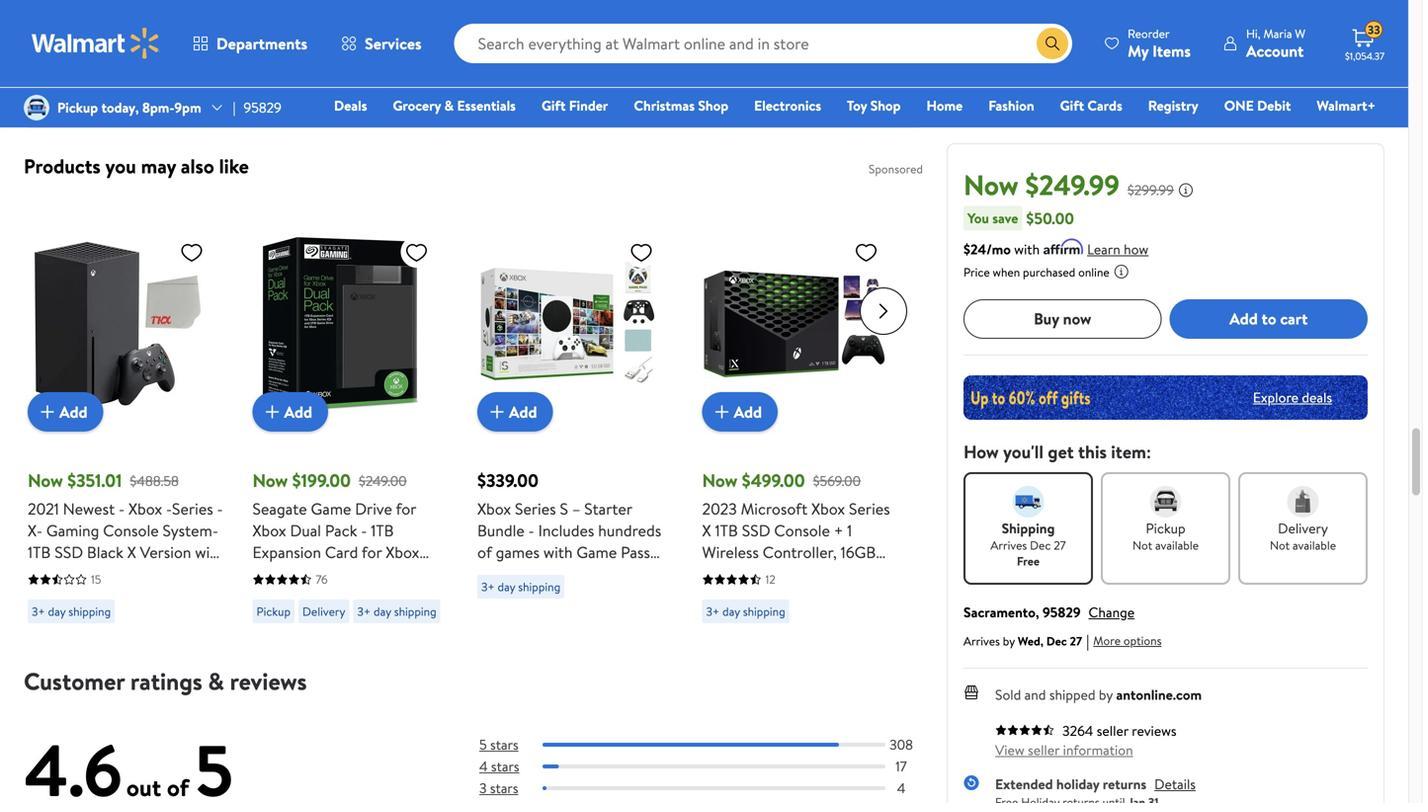 Task type: locate. For each thing, give the bounding box(es) containing it.
0 horizontal spatial not
[[1133, 537, 1153, 554]]

0 horizontal spatial drive
[[61, 563, 98, 585]]

1 vertical spatial delivery
[[303, 603, 345, 620]]

2 vertical spatial for
[[293, 585, 314, 607]]

console down the pass
[[607, 607, 663, 629]]

0 vertical spatial |
[[233, 98, 236, 117]]

xbox down $339.00
[[477, 498, 511, 520]]

gift left 'finder'
[[542, 96, 566, 115]]

delivery for delivery
[[303, 603, 345, 620]]

now inside now $499.00 $569.00 2023 microsoft xbox series x 1tb ssd console + 1 wireless controller, 16gb gddr6 ram, 8x cores zen 2 cpu gaming, 8k hdr, 4k uhd blu-ray,wifi + console&controller skins
[[702, 469, 738, 493]]

1 product group from the left
[[28, 193, 225, 632]]

1 horizontal spatial 27
[[1070, 633, 1082, 650]]

no
[[667, 80, 684, 102]]

+
[[834, 520, 844, 542], [831, 607, 840, 629], [477, 629, 487, 650]]

4 product group from the left
[[702, 193, 900, 650]]

ssd right 2023
[[742, 520, 771, 542]]

2 horizontal spatial pickup
[[1146, 519, 1186, 538]]

ratings
[[130, 665, 202, 698]]

you save $50.00
[[968, 207, 1074, 229]]

1 vertical spatial 3
[[479, 779, 487, 798]]

delivery for delivery not available
[[1278, 519, 1328, 538]]

1 vertical spatial learn
[[1087, 239, 1121, 259]]

explore deals link
[[1245, 380, 1340, 415]]

seller for view
[[1028, 741, 1060, 760]]

95829
[[244, 98, 282, 117], [1043, 603, 1081, 622]]

0 vertical spatial progress bar
[[543, 743, 886, 747]]

christmas shop link
[[625, 95, 738, 116]]

view
[[995, 741, 1025, 760]]

3 left "month"
[[540, 563, 549, 585]]

1 available from the left
[[1156, 537, 1199, 554]]

search icon image
[[1045, 36, 1061, 51]]

1 horizontal spatial by
[[1099, 685, 1113, 705]]

1 horizontal spatial console
[[607, 607, 663, 629]]

wireless
[[702, 542, 759, 563]]

hi, maria w account
[[1246, 25, 1306, 62]]

shipped
[[1050, 685, 1096, 705]]

shipping
[[518, 579, 561, 596], [68, 603, 111, 620], [394, 603, 437, 620], [743, 603, 786, 620]]

2 product group from the left
[[253, 193, 450, 632]]

+ left 'mazepoly'
[[477, 629, 487, 650]]

1 vertical spatial by
[[1099, 685, 1113, 705]]

3+ day shipping down the 2tb
[[357, 603, 437, 620]]

| right 'earn'
[[233, 98, 236, 117]]

- inside now $199.00 $249.00 seagate game drive for xbox dual pack - 1tb expansion card for xbox series x|s and 2tb game drive for xbox
[[361, 520, 367, 542]]

w
[[1295, 25, 1306, 42]]

0 horizontal spatial and
[[322, 563, 347, 585]]

1 horizontal spatial x
[[702, 520, 711, 542]]

delivery down 76
[[303, 603, 345, 620]]

all-
[[477, 607, 502, 629]]

add up $351.01
[[59, 401, 88, 423]]

0 vertical spatial by
[[1003, 633, 1015, 650]]

intent image for delivery image
[[1287, 486, 1319, 518]]

0 horizontal spatial game
[[311, 498, 351, 520]]

add to cart image up seagate
[[260, 400, 284, 424]]

3 add button from the left
[[477, 392, 553, 432]]

3+ down gddr6 on the bottom
[[706, 603, 720, 620]]

now up 2023
[[702, 469, 738, 493]]

fashion link
[[980, 95, 1043, 116]]

see
[[449, 80, 474, 102]]

shop for toy shop
[[871, 96, 901, 115]]

4.269 stars out of 5, based on 3264 seller reviews element
[[995, 724, 1055, 736]]

arrives down intent image for shipping
[[991, 537, 1027, 554]]

to
[[1262, 308, 1277, 330]]

now $499.00 $569.00 2023 microsoft xbox series x 1tb ssd console + 1 wireless controller, 16gb gddr6 ram, 8x cores zen 2 cpu gaming, 8k hdr, 4k uhd blu-ray,wifi + console&controller skins
[[702, 469, 894, 650]]

2 horizontal spatial console
[[774, 520, 830, 542]]

1 horizontal spatial ssd
[[624, 585, 652, 607]]

sponsored
[[869, 161, 923, 177]]

| 95829
[[233, 98, 282, 117]]

price
[[964, 264, 990, 280]]

3 down 4 stars
[[479, 779, 487, 798]]

stars
[[490, 735, 519, 755], [491, 757, 520, 777], [490, 779, 518, 798]]

1 gift from the left
[[542, 96, 566, 115]]

1 horizontal spatial drive
[[253, 585, 290, 607]]

learn how
[[1087, 239, 1149, 259]]

1 horizontal spatial &
[[444, 96, 454, 115]]

0 vertical spatial and
[[322, 563, 347, 585]]

2 gift from the left
[[1060, 96, 1084, 115]]

arrives down "sacramento,"
[[964, 633, 1000, 650]]

walmart+
[[1317, 96, 1376, 115]]

0 horizontal spatial pickup
[[57, 98, 98, 117]]

2 vertical spatial progress bar
[[543, 787, 886, 791]]

1tb inside now $199.00 $249.00 seagate game drive for xbox dual pack - 1tb expansion card for xbox series x|s and 2tb game drive for xbox
[[371, 520, 394, 542]]

home
[[927, 96, 963, 115]]

1 horizontal spatial 4
[[897, 779, 906, 798]]

0 horizontal spatial for
[[293, 585, 314, 607]]

33
[[1368, 21, 1381, 38]]

gift
[[542, 96, 566, 115], [1060, 96, 1084, 115]]

game inside $339.00 xbox series s – starter bundle - includes hundreds of games with game pass ultimate 3 month membership - 512gb ssd all-digital gaming console + mazepoly accessories
[[577, 542, 617, 563]]

intent image for pickup image
[[1150, 486, 1182, 518]]

game down $199.00 at the left of the page
[[311, 498, 351, 520]]

available inside pickup not available
[[1156, 537, 1199, 554]]

available
[[1156, 537, 1199, 554], [1293, 537, 1336, 554]]

0 horizontal spatial 1tb
[[28, 542, 51, 563]]

1tb inside now $351.01 $488.58 2021 newest - xbox -series - x- gaming console system- 1tb ssd black x version with disc drive
[[28, 542, 51, 563]]

1 vertical spatial and
[[1025, 685, 1046, 705]]

add to cart image for now $351.01
[[36, 400, 59, 424]]

1 vertical spatial 27
[[1070, 633, 1082, 650]]

extended holiday returns details
[[995, 775, 1196, 794]]

1 vertical spatial 4
[[897, 779, 906, 798]]

customer ratings & reviews
[[24, 665, 307, 698]]

1 shop from the left
[[698, 96, 729, 115]]

512gb
[[576, 585, 620, 607]]

grocery & essentials link
[[384, 95, 525, 116]]

xbox inside now $351.01 $488.58 2021 newest - xbox -series - x- gaming console system- 1tb ssd black x version with disc drive
[[128, 498, 162, 520]]

0 vertical spatial dec
[[1030, 537, 1051, 554]]

stars down 5 stars
[[491, 757, 520, 777]]

add to favorites list, xbox series s – starter bundle - includes hundreds of games with game pass ultimate 3 month membership - 512gb ssd all-digital gaming console + mazepoly accessories image
[[630, 240, 653, 265]]

you'll
[[1003, 440, 1044, 464]]

4 add button from the left
[[702, 392, 778, 432]]

dec right wed,
[[1047, 633, 1067, 650]]

4 down 5
[[479, 757, 488, 777]]

0 vertical spatial 27
[[1054, 537, 1066, 554]]

1 vertical spatial stars
[[491, 757, 520, 777]]

ssd
[[742, 520, 771, 542], [55, 542, 83, 563], [624, 585, 652, 607]]

dec down intent image for shipping
[[1030, 537, 1051, 554]]

0 horizontal spatial by
[[1003, 633, 1015, 650]]

pickup left today,
[[57, 98, 98, 117]]

available down intent image for pickup
[[1156, 537, 1199, 554]]

now up 2021
[[28, 469, 63, 493]]

add button up $199.00 at the left of the page
[[253, 392, 328, 432]]

console up 8x
[[774, 520, 830, 542]]

8x
[[802, 563, 820, 585]]

add to cart image
[[36, 400, 59, 424], [260, 400, 284, 424], [485, 400, 509, 424], [710, 400, 734, 424]]

add to favorites list, seagate game drive for xbox dual pack - 1tb expansion card for xbox series x|s and 2tb game drive for xbox image
[[405, 240, 429, 265]]

and right sold
[[1025, 685, 1046, 705]]

gaming right x-
[[46, 520, 99, 542]]

0 vertical spatial reviews
[[230, 665, 307, 698]]

ssd left black
[[55, 542, 83, 563]]

- right pack
[[361, 520, 367, 542]]

16gb
[[841, 542, 876, 563]]

1 horizontal spatial shop
[[871, 96, 901, 115]]

you
[[105, 152, 136, 180]]

game right the 2tb
[[381, 563, 421, 585]]

0 horizontal spatial ssd
[[55, 542, 83, 563]]

console inside $339.00 xbox series s – starter bundle - includes hundreds of games with game pass ultimate 3 month membership - 512gb ssd all-digital gaming console + mazepoly accessories
[[607, 607, 663, 629]]

series inside $339.00 xbox series s – starter bundle - includes hundreds of games with game pass ultimate 3 month membership - 512gb ssd all-digital gaming console + mazepoly accessories
[[515, 498, 556, 520]]

series down $488.58
[[172, 498, 213, 520]]

1 progress bar from the top
[[543, 743, 886, 747]]

1 horizontal spatial 3
[[540, 563, 549, 585]]

1 horizontal spatial gift
[[1060, 96, 1084, 115]]

xbox down $488.58
[[128, 498, 162, 520]]

1 horizontal spatial 95829
[[1043, 603, 1081, 622]]

8k
[[811, 585, 829, 607]]

drive right "disc"
[[61, 563, 98, 585]]

progress bar for 17
[[543, 765, 886, 769]]

add to cart image for now $499.00
[[710, 400, 734, 424]]

1 vertical spatial for
[[362, 542, 382, 563]]

series
[[172, 498, 213, 520], [515, 498, 556, 520], [849, 498, 890, 520], [253, 563, 294, 585]]

2 add button from the left
[[253, 392, 328, 432]]

2 vertical spatial pickup
[[257, 603, 291, 620]]

ssd inside $339.00 xbox series s – starter bundle - includes hundreds of games with game pass ultimate 3 month membership - 512gb ssd all-digital gaming console + mazepoly accessories
[[624, 585, 652, 607]]

toy
[[847, 96, 867, 115]]

1 horizontal spatial game
[[381, 563, 421, 585]]

1 horizontal spatial delivery
[[1278, 519, 1328, 538]]

x up gddr6 on the bottom
[[702, 520, 711, 542]]

pass
[[621, 542, 650, 563]]

console inside now $351.01 $488.58 2021 newest - xbox -series - x- gaming console system- 1tb ssd black x version with disc drive
[[103, 520, 159, 542]]

5%
[[235, 80, 254, 102]]

shipping up digital
[[518, 579, 561, 596]]

2 add to cart image from the left
[[260, 400, 284, 424]]

sacramento,
[[964, 603, 1039, 622]]

1 add button from the left
[[28, 392, 103, 432]]

+ left 1
[[834, 520, 844, 542]]

- right bundle
[[528, 520, 535, 542]]

1tb up gddr6 on the bottom
[[715, 520, 738, 542]]

items
[[1153, 40, 1191, 62]]

| left the more
[[1086, 630, 1090, 652]]

3 progress bar from the top
[[543, 787, 886, 791]]

with inside $339.00 xbox series s – starter bundle - includes hundreds of games with game pass ultimate 3 month membership - 512gb ssd all-digital gaming console + mazepoly accessories
[[544, 542, 573, 563]]

for right card
[[362, 542, 382, 563]]

series left s
[[515, 498, 556, 520]]

3+ day shipping down 15 at the bottom of page
[[32, 603, 111, 620]]

learn left the "more"
[[775, 82, 808, 101]]

for down $249.00
[[396, 498, 416, 520]]

series left x|s
[[253, 563, 294, 585]]

progress bar for 308
[[543, 743, 886, 747]]

0 horizontal spatial 95829
[[244, 98, 282, 117]]

1 horizontal spatial reviews
[[1132, 721, 1177, 741]]

1 horizontal spatial pickup
[[257, 603, 291, 620]]

5
[[479, 735, 487, 755]]

xbox inside now $499.00 $569.00 2023 microsoft xbox series x 1tb ssd console + 1 wireless controller, 16gb gddr6 ram, 8x cores zen 2 cpu gaming, 8k hdr, 4k uhd blu-ray,wifi + console&controller skins
[[812, 498, 845, 520]]

add up $199.00 at the left of the page
[[284, 401, 312, 423]]

now inside now $199.00 $249.00 seagate game drive for xbox dual pack - 1tb expansion card for xbox series x|s and 2tb game drive for xbox
[[253, 469, 288, 493]]

add inside add to cart button
[[1230, 308, 1258, 330]]

shop right the toy
[[871, 96, 901, 115]]

x inside now $351.01 $488.58 2021 newest - xbox -series - x- gaming console system- 1tb ssd black x version with disc drive
[[127, 542, 136, 563]]

now inside now $351.01 $488.58 2021 newest - xbox -series - x- gaming console system- 1tb ssd black x version with disc drive
[[28, 469, 63, 493]]

not inside pickup not available
[[1133, 537, 1153, 554]]

3+ down the 2tb
[[357, 603, 371, 620]]

1 horizontal spatial gaming
[[550, 607, 603, 629]]

pickup down intent image for pickup
[[1146, 519, 1186, 538]]

delivery
[[1278, 519, 1328, 538], [303, 603, 345, 620]]

now for now $199.00 $249.00 seagate game drive for xbox dual pack - 1tb expansion card for xbox series x|s and 2tb game drive for xbox
[[253, 469, 288, 493]]

christmas shop
[[634, 96, 729, 115]]

intent image for shipping image
[[1013, 486, 1044, 518]]

0 vertical spatial gaming
[[46, 520, 99, 542]]

 image
[[24, 95, 49, 121]]

0 vertical spatial stars
[[490, 735, 519, 755]]

4 down 17
[[897, 779, 906, 798]]

$199.00
[[292, 469, 351, 493]]

drive
[[355, 498, 392, 520], [61, 563, 98, 585], [253, 585, 290, 607]]

1 horizontal spatial learn
[[1087, 239, 1121, 259]]

0 vertical spatial pickup
[[57, 98, 98, 117]]

2 horizontal spatial ssd
[[742, 520, 771, 542]]

0 horizontal spatial shop
[[698, 96, 729, 115]]

sold
[[995, 685, 1021, 705]]

1 vertical spatial |
[[1086, 630, 1090, 652]]

for left 76
[[293, 585, 314, 607]]

available for delivery
[[1293, 537, 1336, 554]]

available inside delivery not available
[[1293, 537, 1336, 554]]

$249.00
[[359, 471, 407, 491]]

learn up online at top
[[1087, 239, 1121, 259]]

1 add to cart image from the left
[[36, 400, 59, 424]]

pickup inside pickup not available
[[1146, 519, 1186, 538]]

2 not from the left
[[1270, 537, 1290, 554]]

risk.
[[732, 80, 759, 102]]

+ right 8k at the bottom
[[831, 607, 840, 629]]

x right black
[[127, 542, 136, 563]]

and
[[322, 563, 347, 585], [1025, 685, 1046, 705]]

finder
[[569, 96, 608, 115]]

1 vertical spatial reviews
[[1132, 721, 1177, 741]]

pickup down expansion
[[257, 603, 291, 620]]

ssd inside now $351.01 $488.58 2021 newest - xbox -series - x- gaming console system- 1tb ssd black x version with disc drive
[[55, 542, 83, 563]]

day left blu-
[[723, 603, 740, 620]]

0 vertical spatial for
[[396, 498, 416, 520]]

2 horizontal spatial game
[[577, 542, 617, 563]]

product group
[[28, 193, 225, 632], [253, 193, 450, 632], [477, 193, 675, 650], [702, 193, 900, 650]]

1 horizontal spatial and
[[1025, 685, 1046, 705]]

2 vertical spatial stars
[[490, 779, 518, 798]]

add button up $339.00
[[477, 392, 553, 432]]

3 add to cart image from the left
[[485, 400, 509, 424]]

95829 left 'back'
[[244, 98, 282, 117]]

with
[[634, 80, 663, 102], [1014, 239, 1040, 259], [195, 542, 224, 563], [544, 542, 573, 563]]

membership
[[477, 585, 563, 607]]

drive left x|s
[[253, 585, 290, 607]]

progress bar
[[543, 743, 886, 747], [543, 765, 886, 769], [543, 787, 886, 791]]

seller down 4.269 stars out of 5, based on 3264 seller reviews element
[[1028, 741, 1060, 760]]

0 vertical spatial 3
[[540, 563, 549, 585]]

0 vertical spatial learn
[[775, 82, 808, 101]]

add up $339.00
[[509, 401, 537, 423]]

-
[[119, 498, 125, 520], [166, 498, 172, 520], [217, 498, 223, 520], [361, 520, 367, 542], [528, 520, 535, 542], [566, 585, 572, 607]]

delivery inside product group
[[303, 603, 345, 620]]

0 horizontal spatial reviews
[[230, 665, 307, 698]]

grocery & essentials
[[393, 96, 516, 115]]

not inside delivery not available
[[1270, 537, 1290, 554]]

drive inside now $351.01 $488.58 2021 newest - xbox -series - x- gaming console system- 1tb ssd black x version with disc drive
[[61, 563, 98, 585]]

1 horizontal spatial 1tb
[[371, 520, 394, 542]]

uhd
[[702, 607, 737, 629]]

2 horizontal spatial for
[[396, 498, 416, 520]]

0 horizontal spatial x
[[127, 542, 136, 563]]

3264
[[1063, 721, 1094, 741]]

1 vertical spatial progress bar
[[543, 765, 886, 769]]

1 not from the left
[[1133, 537, 1153, 554]]

1 horizontal spatial for
[[362, 542, 382, 563]]

delivery down 'intent image for delivery'
[[1278, 519, 1328, 538]]

1 horizontal spatial available
[[1293, 537, 1336, 554]]

$569.00
[[813, 471, 861, 491]]

electronics
[[754, 96, 821, 115]]

seagate
[[253, 498, 307, 520]]

0 horizontal spatial 27
[[1054, 537, 1066, 554]]

2 horizontal spatial drive
[[355, 498, 392, 520]]

stars right 5
[[490, 735, 519, 755]]

xbox
[[128, 498, 162, 520], [477, 498, 511, 520], [812, 498, 845, 520], [253, 520, 286, 542], [386, 542, 420, 563], [317, 585, 351, 607]]

add to cart image up 2023
[[710, 400, 734, 424]]

now for now $499.00 $569.00 2023 microsoft xbox series x 1tb ssd console + 1 wireless controller, 16gb gddr6 ram, 8x cores zen 2 cpu gaming, 8k hdr, 4k uhd blu-ray,wifi + console&controller skins
[[702, 469, 738, 493]]

shop
[[698, 96, 729, 115], [871, 96, 901, 115]]

and inside now $199.00 $249.00 seagate game drive for xbox dual pack - 1tb expansion card for xbox series x|s and 2tb game drive for xbox
[[322, 563, 347, 585]]

2 progress bar from the top
[[543, 765, 886, 769]]

2 available from the left
[[1293, 537, 1336, 554]]

gift left cards
[[1060, 96, 1084, 115]]

credit
[[688, 80, 729, 102]]

add left to
[[1230, 308, 1258, 330]]

4 add to cart image from the left
[[710, 400, 734, 424]]

0 vertical spatial 95829
[[244, 98, 282, 117]]

series down $569.00
[[849, 498, 890, 520]]

0 vertical spatial delivery
[[1278, 519, 1328, 538]]

debit
[[1257, 96, 1291, 115]]

day down "disc"
[[48, 603, 66, 620]]

1 vertical spatial arrives
[[964, 633, 1000, 650]]

earn 5% cash back on walmart.com. see if you're pre-approved with no credit risk.
[[200, 80, 759, 102]]

1tb down 2021
[[28, 542, 51, 563]]

9pm
[[174, 98, 201, 117]]

add button up $499.00
[[702, 392, 778, 432]]

1 vertical spatial dec
[[1047, 633, 1067, 650]]

2 shop from the left
[[871, 96, 901, 115]]

change
[[1089, 603, 1135, 622]]

3 product group from the left
[[477, 193, 675, 650]]

2 horizontal spatial 1tb
[[715, 520, 738, 542]]

1 horizontal spatial seller
[[1097, 721, 1129, 741]]

learn for learn more
[[775, 82, 808, 101]]

1 horizontal spatial not
[[1270, 537, 1290, 554]]

not down 'intent image for delivery'
[[1270, 537, 1290, 554]]

now up seagate
[[253, 469, 288, 493]]

1 vertical spatial gaming
[[550, 607, 603, 629]]

deals
[[334, 96, 367, 115]]

available down 'intent image for delivery'
[[1293, 537, 1336, 554]]

blu-
[[741, 607, 769, 629]]

95829 up arrives by wed, dec 27 | more options
[[1043, 603, 1081, 622]]

with up price when purchased online
[[1014, 239, 1040, 259]]

0 horizontal spatial learn
[[775, 82, 808, 101]]

microsoft
[[741, 498, 808, 520]]

maria
[[1264, 25, 1292, 42]]

Walmart Site-Wide search field
[[454, 24, 1073, 63]]

add to cart image up 2021
[[36, 400, 59, 424]]

76
[[316, 571, 328, 588]]

arrives by wed, dec 27 | more options
[[964, 630, 1162, 652]]

0 horizontal spatial &
[[208, 665, 224, 698]]

gaming down "month"
[[550, 607, 603, 629]]

shop left risk.
[[698, 96, 729, 115]]

0 horizontal spatial seller
[[1028, 741, 1060, 760]]

with left no
[[634, 80, 663, 102]]

products you may also like
[[24, 152, 249, 180]]

1 vertical spatial 95829
[[1043, 603, 1081, 622]]

arrives inside shipping arrives dec 27 free
[[991, 537, 1027, 554]]

ssd right 512gb
[[624, 585, 652, 607]]

stars down 4 stars
[[490, 779, 518, 798]]

0 vertical spatial arrives
[[991, 537, 1027, 554]]

1 vertical spatial pickup
[[1146, 519, 1186, 538]]

0 horizontal spatial available
[[1156, 537, 1199, 554]]

by left wed,
[[1003, 633, 1015, 650]]

drive down $249.00
[[355, 498, 392, 520]]

game
[[311, 498, 351, 520], [577, 542, 617, 563], [381, 563, 421, 585]]

price when purchased online
[[964, 264, 1110, 280]]

0 horizontal spatial gaming
[[46, 520, 99, 542]]

delivery inside delivery not available
[[1278, 519, 1328, 538]]

0 horizontal spatial console
[[103, 520, 159, 542]]

ram,
[[760, 563, 799, 585]]

dec inside arrives by wed, dec 27 | more options
[[1047, 633, 1067, 650]]

27 left the more
[[1070, 633, 1082, 650]]

& right ratings
[[208, 665, 224, 698]]

buy now button
[[964, 299, 1162, 339]]

0 vertical spatial 4
[[479, 757, 488, 777]]

27 right free
[[1054, 537, 1066, 554]]

0 horizontal spatial 3
[[479, 779, 487, 798]]

0 horizontal spatial delivery
[[303, 603, 345, 620]]

ray,wifi
[[769, 607, 827, 629]]

skins
[[843, 629, 878, 650]]

0 horizontal spatial 4
[[479, 757, 488, 777]]

0 horizontal spatial |
[[233, 98, 236, 117]]

card
[[325, 542, 358, 563]]

1tb right pack
[[371, 520, 394, 542]]

3+ up all-
[[481, 579, 495, 596]]

0 horizontal spatial gift
[[542, 96, 566, 115]]

learn inside button
[[1087, 239, 1121, 259]]



Task type: describe. For each thing, give the bounding box(es) containing it.
2tb
[[350, 563, 377, 585]]

add to favorites list, 2023 microsoft xbox series x 1tb ssd console + 1 wireless controller, 16gb gddr6 ram, 8x cores zen 2 cpu gaming, 8k hdr, 4k uhd blu-ray,wifi + console&controller skins image
[[855, 240, 878, 265]]

up to sixty percent off deals. shop now. image
[[964, 375, 1368, 420]]

add to cart image for now $199.00
[[260, 400, 284, 424]]

information
[[1063, 741, 1133, 760]]

8pm-
[[142, 98, 174, 117]]

cores
[[824, 563, 865, 585]]

pickup for today,
[[57, 98, 98, 117]]

shop for christmas shop
[[698, 96, 729, 115]]

1
[[847, 520, 852, 542]]

seller for 3264
[[1097, 721, 1129, 741]]

series inside now $499.00 $569.00 2023 microsoft xbox series x 1tb ssd console + 1 wireless controller, 16gb gddr6 ram, 8x cores zen 2 cpu gaming, 8k hdr, 4k uhd blu-ray,wifi + console&controller skins
[[849, 498, 890, 520]]

delivery not available
[[1270, 519, 1336, 554]]

month
[[553, 563, 598, 585]]

pickup for not
[[1146, 519, 1186, 538]]

3 stars
[[479, 779, 518, 798]]

$299.99
[[1128, 180, 1174, 200]]

4 stars
[[479, 757, 520, 777]]

s
[[560, 498, 568, 520]]

dual
[[290, 520, 321, 542]]

now for now $249.99
[[964, 166, 1019, 204]]

gift cards link
[[1051, 95, 1132, 116]]

3+ down "disc"
[[32, 603, 45, 620]]

holiday
[[1057, 775, 1100, 794]]

deals
[[1302, 388, 1332, 407]]

–
[[572, 498, 581, 520]]

product group containing $339.00
[[477, 193, 675, 650]]

xbox right the 2tb
[[386, 542, 420, 563]]

2023 microsoft xbox series x 1tb ssd console + 1 wireless controller, 16gb gddr6 ram, 8x cores zen 2 cpu gaming, 8k hdr, 4k uhd blu-ray,wifi + console&controller skins image
[[702, 232, 886, 416]]

15
[[91, 571, 101, 588]]

4 for 4
[[897, 779, 906, 798]]

$1,054.37
[[1345, 49, 1385, 63]]

digital
[[502, 607, 546, 629]]

toy shop link
[[838, 95, 910, 116]]

by inside arrives by wed, dec 27 | more options
[[1003, 633, 1015, 650]]

add button for now $351.01
[[28, 392, 103, 432]]

back
[[293, 80, 325, 102]]

capitalone image
[[104, 68, 184, 118]]

not for pickup
[[1133, 537, 1153, 554]]

get
[[1048, 440, 1074, 464]]

stars for 4 stars
[[491, 757, 520, 777]]

$488.58
[[130, 471, 179, 491]]

essentials
[[457, 96, 516, 115]]

available for pickup
[[1156, 537, 1199, 554]]

add for now $199.00
[[284, 401, 312, 423]]

add to favorites list, 2021 newest - xbox -series -x- gaming console system- 1tb ssd black x version with disc drive image
[[180, 240, 204, 265]]

learn more about strikethrough prices image
[[1178, 182, 1194, 198]]

xbox left dual
[[253, 520, 286, 542]]

wed,
[[1018, 633, 1044, 650]]

17
[[896, 757, 907, 777]]

disc
[[28, 563, 57, 585]]

1 horizontal spatial |
[[1086, 630, 1090, 652]]

ssd inside now $499.00 $569.00 2023 microsoft xbox series x 1tb ssd console + 1 wireless controller, 16gb gddr6 ram, 8x cores zen 2 cpu gaming, 8k hdr, 4k uhd blu-ray,wifi + console&controller skins
[[742, 520, 771, 542]]

gaming,
[[750, 585, 807, 607]]

- down $488.58
[[166, 498, 172, 520]]

more
[[812, 82, 843, 101]]

departments button
[[176, 20, 324, 67]]

gaming inside now $351.01 $488.58 2021 newest - xbox -series - x- gaming console system- 1tb ssd black x version with disc drive
[[46, 520, 99, 542]]

dec inside shipping arrives dec 27 free
[[1030, 537, 1051, 554]]

1tb inside now $499.00 $569.00 2023 microsoft xbox series x 1tb ssd console + 1 wireless controller, 16gb gddr6 ram, 8x cores zen 2 cpu gaming, 8k hdr, 4k uhd blu-ray,wifi + console&controller skins
[[715, 520, 738, 542]]

seagate game drive for xbox dual pack - 1tb expansion card for xbox series x|s and 2tb game drive for xbox image
[[253, 232, 436, 416]]

cart
[[1280, 308, 1308, 330]]

reorder
[[1128, 25, 1170, 42]]

- left 512gb
[[566, 585, 572, 607]]

may
[[141, 152, 176, 180]]

$50.00
[[1026, 207, 1074, 229]]

12
[[766, 571, 776, 588]]

one
[[1224, 96, 1254, 115]]

console inside now $499.00 $569.00 2023 microsoft xbox series x 1tb ssd console + 1 wireless controller, 16gb gddr6 ram, 8x cores zen 2 cpu gaming, 8k hdr, 4k uhd blu-ray,wifi + console&controller skins
[[774, 520, 830, 542]]

one debit
[[1224, 96, 1291, 115]]

walmart.com.
[[350, 80, 445, 102]]

$24/mo
[[964, 239, 1011, 259]]

now for now $351.01 $488.58 2021 newest - xbox -series - x- gaming console system- 1tb ssd black x version with disc drive
[[28, 469, 63, 493]]

pickup today, 8pm-9pm
[[57, 98, 201, 117]]

legal information image
[[1114, 264, 1130, 279]]

27 inside arrives by wed, dec 27 | more options
[[1070, 633, 1082, 650]]

day up all-
[[498, 579, 515, 596]]

add button for now $199.00
[[253, 392, 328, 432]]

gaming inside $339.00 xbox series s – starter bundle - includes hundreds of games with game pass ultimate 3 month membership - 512gb ssd all-digital gaming console + mazepoly accessories
[[550, 607, 603, 629]]

drive for now $199.00
[[253, 585, 290, 607]]

with inside now $351.01 $488.58 2021 newest - xbox -series - x- gaming console system- 1tb ssd black x version with disc drive
[[195, 542, 224, 563]]

3+ day shipping up digital
[[481, 579, 561, 596]]

walmart image
[[32, 28, 160, 59]]

products
[[24, 152, 101, 180]]

free
[[1017, 553, 1040, 570]]

- left seagate
[[217, 498, 223, 520]]

shipping
[[1002, 519, 1055, 538]]

affirm image
[[1044, 238, 1084, 254]]

christmas
[[634, 96, 695, 115]]

gift for gift cards
[[1060, 96, 1084, 115]]

one debit link
[[1216, 95, 1300, 116]]

starter
[[584, 498, 632, 520]]

shipping up console&controller
[[743, 603, 786, 620]]

learn for learn how
[[1087, 239, 1121, 259]]

shipping down 15 at the bottom of page
[[68, 603, 111, 620]]

xbox inside $339.00 xbox series s – starter bundle - includes hundreds of games with game pass ultimate 3 month membership - 512gb ssd all-digital gaming console + mazepoly accessories
[[477, 498, 511, 520]]

series inside now $199.00 $249.00 seagate game drive for xbox dual pack - 1tb expansion card for xbox series x|s and 2tb game drive for xbox
[[253, 563, 294, 585]]

hi,
[[1246, 25, 1261, 42]]

add for now $499.00
[[734, 401, 762, 423]]

extended
[[995, 775, 1053, 794]]

stars for 3 stars
[[490, 779, 518, 798]]

online
[[1079, 264, 1110, 280]]

day down the 2tb
[[374, 603, 391, 620]]

drive for now $351.01
[[61, 563, 98, 585]]

stars for 5 stars
[[490, 735, 519, 755]]

xbox series s – starter bundle - includes hundreds of games with game pass ultimate 3 month membership - 512gb ssd all-digital gaming console + mazepoly accessories image
[[477, 232, 661, 416]]

reorder my items
[[1128, 25, 1191, 62]]

x inside now $499.00 $569.00 2023 microsoft xbox series x 1tb ssd console + 1 wireless controller, 16gb gddr6 ram, 8x cores zen 2 cpu gaming, 8k hdr, 4k uhd blu-ray,wifi + console&controller skins
[[702, 520, 711, 542]]

account
[[1246, 40, 1304, 62]]

next slide for products you may also like list image
[[860, 288, 907, 335]]

308
[[890, 735, 913, 755]]

x-
[[28, 520, 42, 542]]

pack
[[325, 520, 357, 542]]

+ inside $339.00 xbox series s – starter bundle - includes hundreds of games with game pass ultimate 3 month membership - 512gb ssd all-digital gaming console + mazepoly accessories
[[477, 629, 487, 650]]

$499.00
[[742, 469, 805, 493]]

pickup not available
[[1133, 519, 1199, 554]]

$24/mo with
[[964, 239, 1040, 259]]

product group containing now $199.00
[[253, 193, 450, 632]]

- right newest
[[119, 498, 125, 520]]

arrives inside arrives by wed, dec 27 | more options
[[964, 633, 1000, 650]]

0 vertical spatial &
[[444, 96, 454, 115]]

27 inside shipping arrives dec 27 free
[[1054, 537, 1066, 554]]

gift cards
[[1060, 96, 1123, 115]]

when
[[993, 264, 1020, 280]]

1 vertical spatial &
[[208, 665, 224, 698]]

view seller information
[[995, 741, 1133, 760]]

3+ day shipping up console&controller
[[706, 603, 786, 620]]

gift for gift finder
[[542, 96, 566, 115]]

3 inside $339.00 xbox series s – starter bundle - includes hundreds of games with game pass ultimate 3 month membership - 512gb ssd all-digital gaming console + mazepoly accessories
[[540, 563, 549, 585]]

95829 for sacramento,
[[1043, 603, 1081, 622]]

4k
[[874, 585, 894, 607]]

this
[[1078, 440, 1107, 464]]

$339.00
[[477, 469, 539, 493]]

cards
[[1088, 96, 1123, 115]]

today,
[[101, 98, 139, 117]]

not for delivery
[[1270, 537, 1290, 554]]

options
[[1124, 632, 1162, 649]]

returns
[[1103, 775, 1147, 794]]

product group containing now $499.00
[[702, 193, 900, 650]]

also
[[181, 152, 214, 180]]

how
[[1124, 239, 1149, 259]]

2021 newest - xbox -series -x- gaming console system- 1tb ssd black x version with disc drive image
[[28, 232, 212, 416]]

grocery
[[393, 96, 441, 115]]

Search search field
[[454, 24, 1073, 63]]

add button for now $499.00
[[702, 392, 778, 432]]

progress bar for 4
[[543, 787, 886, 791]]

hundreds
[[598, 520, 661, 542]]

product group containing now $351.01
[[28, 193, 225, 632]]

of
[[477, 542, 492, 563]]

gift finder link
[[533, 95, 617, 116]]

series inside now $351.01 $488.58 2021 newest - xbox -series - x- gaming console system- 1tb ssd black x version with disc drive
[[172, 498, 213, 520]]

4 for 4 stars
[[479, 757, 488, 777]]

walmart+ link
[[1308, 95, 1385, 116]]

accessories
[[559, 629, 640, 650]]

capital one  earn 5% cash back on walmart.com. see if you're pre-approved with no credit risk. learn more element
[[775, 82, 843, 102]]

add for now $351.01
[[59, 401, 88, 423]]

shipping left all-
[[394, 603, 437, 620]]

xbox down card
[[317, 585, 351, 607]]

how you'll get this item:
[[964, 440, 1152, 464]]

services button
[[324, 20, 439, 67]]

games
[[496, 542, 540, 563]]

95829 for |
[[244, 98, 282, 117]]

mazepoly
[[491, 629, 555, 650]]



Task type: vqa. For each thing, say whether or not it's contained in the screenshot.
progress bar related to 17
yes



